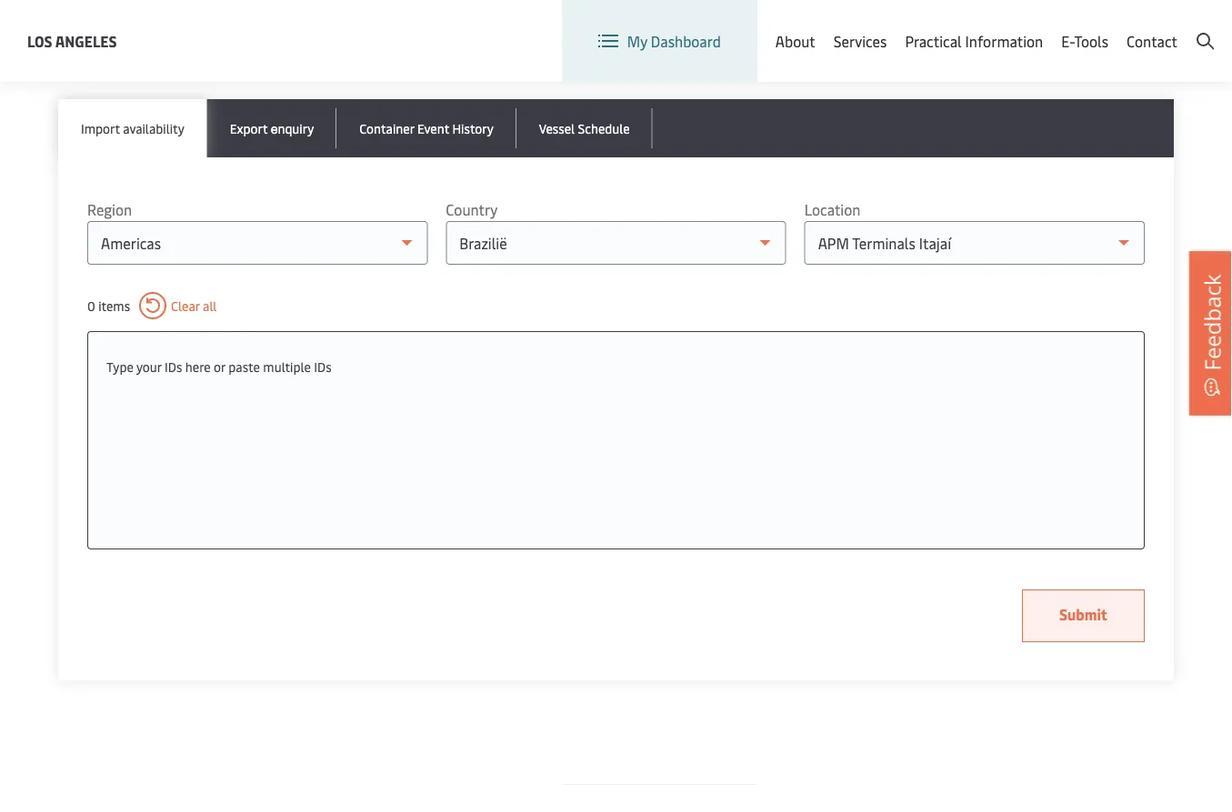 Task type: locate. For each thing, give the bounding box(es) containing it.
login
[[1068, 17, 1103, 36]]

vessel
[[539, 119, 575, 136]]

login / create account
[[1068, 17, 1215, 36]]

type your ids here or paste multiple ids
[[106, 358, 332, 375]]

vessel schedule
[[539, 119, 630, 136]]

type
[[106, 358, 134, 375]]

e-
[[1062, 31, 1075, 51]]

submit
[[1060, 605, 1108, 624]]

global
[[915, 17, 957, 37]]

country
[[446, 200, 498, 219]]

los
[[27, 31, 52, 51]]

items
[[98, 297, 130, 314]]

export
[[230, 119, 268, 136]]

location
[[800, 17, 857, 36], [805, 200, 861, 219]]

ids right your
[[165, 358, 182, 375]]

about
[[776, 31, 816, 51]]

menu
[[960, 17, 998, 37]]

create
[[1116, 17, 1158, 36]]

0
[[87, 297, 95, 314]]

login / create account link
[[1034, 0, 1215, 54]]

or
[[214, 358, 226, 375]]

global menu
[[915, 17, 998, 37]]

1 ids from the left
[[165, 358, 182, 375]]

region
[[87, 200, 132, 219]]

switch location button
[[725, 17, 857, 37]]

my dashboard button
[[599, 0, 721, 82]]

0 vertical spatial location
[[800, 17, 857, 36]]

history
[[453, 119, 494, 136]]

clear all button
[[139, 292, 217, 319]]

1 horizontal spatial ids
[[314, 358, 332, 375]]

location inside button
[[800, 17, 857, 36]]

global menu button
[[875, 0, 1016, 54]]

my dashboard
[[628, 31, 721, 51]]

my
[[628, 31, 648, 51]]

tab list
[[58, 99, 1175, 157]]

services
[[834, 31, 888, 51]]

angeles
[[55, 31, 117, 51]]

event
[[418, 119, 449, 136]]

e-tools button
[[1062, 0, 1109, 82]]

ids
[[165, 358, 182, 375], [314, 358, 332, 375]]

clear
[[171, 297, 200, 314]]

ids right multiple
[[314, 358, 332, 375]]

0 horizontal spatial ids
[[165, 358, 182, 375]]

account
[[1161, 17, 1215, 36]]

feedback
[[1198, 274, 1228, 371]]

None text field
[[106, 350, 1127, 383]]



Task type: vqa. For each thing, say whether or not it's contained in the screenshot.
the usa.com at top right
no



Task type: describe. For each thing, give the bounding box(es) containing it.
contact button
[[1127, 0, 1178, 82]]

1 vertical spatial location
[[805, 200, 861, 219]]

export еnquiry
[[230, 119, 314, 136]]

los angeles link
[[27, 30, 117, 52]]

submit button
[[1023, 590, 1146, 642]]

contact
[[1127, 31, 1178, 51]]

availability
[[123, 119, 184, 136]]

feedback button
[[1190, 251, 1233, 415]]

switch location
[[754, 17, 857, 36]]

vessel schedule button
[[517, 99, 653, 157]]

your
[[136, 358, 162, 375]]

container event history
[[360, 119, 494, 136]]

practical
[[906, 31, 962, 51]]

tools
[[1075, 31, 1109, 51]]

information
[[966, 31, 1044, 51]]

clear all
[[171, 297, 217, 314]]

0 items
[[87, 297, 130, 314]]

2 ids from the left
[[314, 358, 332, 375]]

services button
[[834, 0, 888, 82]]

all
[[203, 297, 217, 314]]

/
[[1106, 17, 1112, 36]]

paste
[[229, 358, 260, 375]]

import
[[81, 119, 120, 136]]

import availability
[[81, 119, 184, 136]]

here
[[185, 358, 211, 375]]

dashboard
[[651, 31, 721, 51]]

switch
[[754, 17, 797, 36]]

container
[[360, 119, 415, 136]]

multiple
[[263, 358, 311, 375]]

export еnquiry button
[[207, 99, 337, 157]]

practical information button
[[906, 0, 1044, 82]]

los angeles
[[27, 31, 117, 51]]

container event history button
[[337, 99, 517, 157]]

import availability button
[[58, 99, 207, 157]]

practical information
[[906, 31, 1044, 51]]

about button
[[776, 0, 816, 82]]

e-tools
[[1062, 31, 1109, 51]]

schedule
[[578, 119, 630, 136]]

tab list containing import availability
[[58, 99, 1175, 157]]

еnquiry
[[271, 119, 314, 136]]



